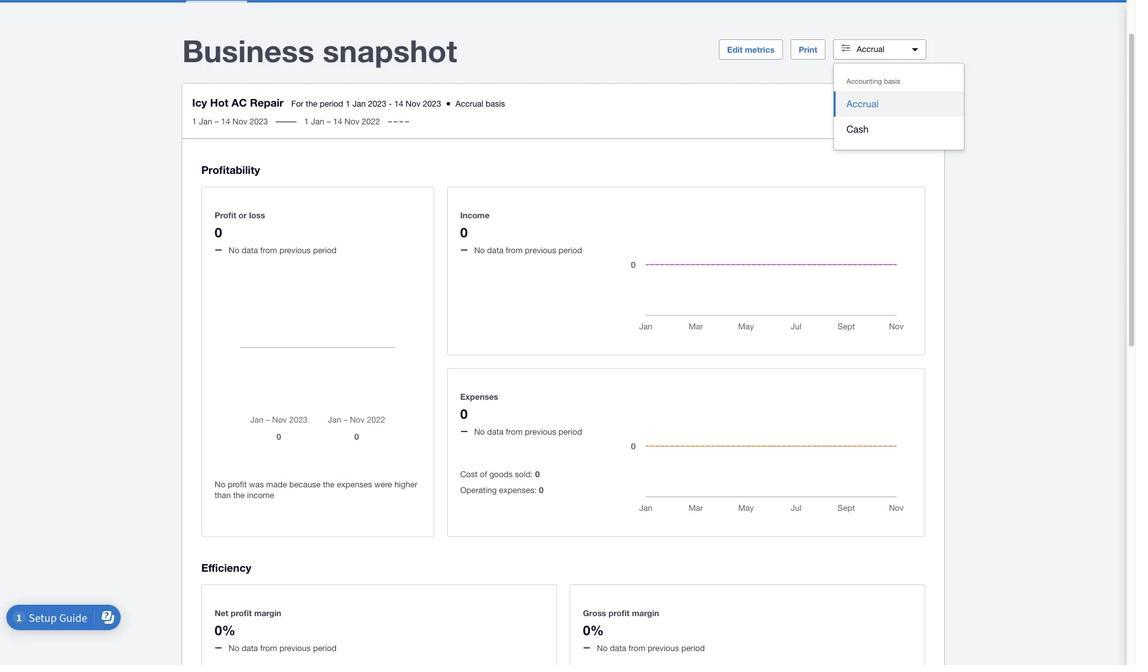 Task type: locate. For each thing, give the bounding box(es) containing it.
accounting basis
[[847, 77, 901, 85]]

profitability
[[201, 163, 260, 177]]

1 horizontal spatial nov
[[345, 117, 360, 126]]

gross profit margin 0%
[[583, 608, 659, 639]]

net
[[215, 608, 228, 618]]

margin right net
[[254, 608, 281, 618]]

2023 down repair
[[250, 117, 268, 126]]

nov left 2022
[[345, 117, 360, 126]]

previous for gross profit margin 0%
[[648, 644, 679, 653]]

0 horizontal spatial 14
[[221, 117, 231, 126]]

2 horizontal spatial 1
[[346, 99, 351, 109]]

jan for 1 jan – 14 nov 2023
[[199, 117, 213, 126]]

2 margin from the left
[[632, 608, 659, 618]]

0 horizontal spatial 2023
[[250, 117, 268, 126]]

the right for
[[306, 99, 318, 109]]

None field
[[833, 63, 965, 151]]

1 0% from the left
[[215, 623, 235, 639]]

no data from previous period down income 0
[[474, 246, 582, 255]]

0 horizontal spatial 1
[[192, 117, 197, 126]]

profit up than on the bottom of page
[[228, 480, 247, 490]]

no data from previous period up sold:
[[474, 427, 582, 437]]

1 horizontal spatial 1
[[305, 117, 309, 126]]

1 for 1 jan – 14 nov 2022
[[305, 117, 309, 126]]

previous
[[279, 246, 311, 255], [525, 246, 556, 255], [525, 427, 556, 437], [279, 644, 311, 653], [648, 644, 679, 653]]

2 0% from the left
[[583, 623, 604, 639]]

period
[[320, 99, 344, 109], [313, 246, 337, 255], [559, 246, 582, 255], [559, 427, 582, 437], [313, 644, 337, 653], [682, 644, 705, 653]]

– down hot on the top
[[215, 117, 219, 126]]

icy
[[192, 96, 207, 109]]

margin
[[254, 608, 281, 618], [632, 608, 659, 618]]

income
[[247, 491, 274, 501]]

from for profit or loss 0
[[260, 246, 277, 255]]

0 horizontal spatial nov
[[233, 117, 248, 126]]

business snapshot
[[182, 32, 457, 69]]

jan left 2022
[[311, 117, 325, 126]]

data down profit or loss 0
[[242, 246, 258, 255]]

profit or loss 0
[[215, 210, 265, 241]]

– left 2022
[[327, 117, 331, 126]]

margin inside gross profit margin 0%
[[632, 608, 659, 618]]

jan up 2022
[[353, 99, 366, 109]]

0% inside net profit margin 0%
[[215, 623, 235, 639]]

margin right gross
[[632, 608, 659, 618]]

jan down icy
[[199, 117, 213, 126]]

business
[[182, 32, 314, 69]]

accounting basis list box
[[834, 64, 964, 150]]

2 horizontal spatial the
[[323, 480, 335, 490]]

1 horizontal spatial –
[[327, 117, 331, 126]]

no for expenses 0
[[474, 427, 485, 437]]

no down gross profit margin 0% at the right bottom
[[597, 644, 608, 653]]

no data from previous period for gross profit margin 0%
[[597, 644, 705, 653]]

nov
[[406, 99, 421, 109], [233, 117, 248, 126], [345, 117, 360, 126]]

0 down expenses
[[460, 406, 468, 422]]

1 – from the left
[[215, 117, 219, 126]]

previous for income 0
[[525, 246, 556, 255]]

because
[[289, 480, 321, 490]]

0% inside gross profit margin 0%
[[583, 623, 604, 639]]

profit right gross
[[609, 608, 630, 618]]

cost
[[460, 470, 478, 480]]

–
[[215, 117, 219, 126], [327, 117, 331, 126]]

no data from previous period down 'loss'
[[229, 246, 337, 255]]

2023 for jan
[[368, 99, 387, 109]]

2 horizontal spatial nov
[[406, 99, 421, 109]]

accrual button
[[834, 91, 964, 117]]

2023 right -
[[423, 99, 442, 109]]

0 down income
[[460, 225, 468, 241]]

1 horizontal spatial 2023
[[368, 99, 387, 109]]

no
[[229, 246, 239, 255], [474, 246, 485, 255], [474, 427, 485, 437], [215, 480, 225, 490], [229, 644, 239, 653], [597, 644, 608, 653]]

basis
[[884, 77, 901, 85], [486, 99, 505, 109]]

profit
[[228, 480, 247, 490], [231, 608, 252, 618], [609, 608, 630, 618]]

edit
[[727, 44, 743, 55]]

0 horizontal spatial jan
[[199, 117, 213, 126]]

accrual inside button
[[847, 98, 879, 109]]

expenses
[[337, 480, 372, 490]]

group containing accrual
[[834, 64, 964, 150]]

profit
[[215, 210, 236, 220]]

14 left 2022
[[334, 117, 343, 126]]

profit inside no profit was made because the expenses were higher than the income
[[228, 480, 247, 490]]

2 horizontal spatial 2023
[[423, 99, 442, 109]]

data
[[242, 246, 258, 255], [487, 246, 504, 255], [487, 427, 504, 437], [242, 644, 258, 653], [610, 644, 626, 653]]

no data from previous period down gross profit margin 0% at the right bottom
[[597, 644, 705, 653]]

icy hot ac repair
[[192, 96, 284, 109]]

– for 14 nov 2023
[[215, 117, 219, 126]]

no for net profit margin 0%
[[229, 644, 239, 653]]

year
[[870, 103, 886, 112]]

0 horizontal spatial margin
[[254, 608, 281, 618]]

group
[[834, 64, 964, 150]]

no up than on the bottom of page
[[215, 480, 225, 490]]

the right than on the bottom of page
[[233, 491, 245, 501]]

1 horizontal spatial jan
[[311, 117, 325, 126]]

data down gross profit margin 0% at the right bottom
[[610, 644, 626, 653]]

2023
[[368, 99, 387, 109], [423, 99, 442, 109], [250, 117, 268, 126]]

0 horizontal spatial basis
[[486, 99, 505, 109]]

2023 left -
[[368, 99, 387, 109]]

no data from previous period for expenses 0
[[474, 427, 582, 437]]

for the period 1 jan 2023 - 14 nov 2023  ●  accrual basis
[[292, 99, 505, 109]]

expenses 0
[[460, 392, 498, 422]]

2 – from the left
[[327, 117, 331, 126]]

accrual inside popup button
[[857, 44, 885, 54]]

previous for profit or loss 0
[[279, 246, 311, 255]]

nov for 1 jan – 14 nov 2023
[[233, 117, 248, 126]]

repair
[[250, 96, 284, 109]]

accrual
[[857, 44, 885, 54], [847, 98, 879, 109], [456, 99, 484, 109]]

1 horizontal spatial 14
[[334, 117, 343, 126]]

nov down ac
[[233, 117, 248, 126]]

higher
[[395, 480, 417, 490]]

profit inside net profit margin 0%
[[231, 608, 252, 618]]

the
[[306, 99, 318, 109], [323, 480, 335, 490], [233, 491, 245, 501]]

no data from previous period for income 0
[[474, 246, 582, 255]]

was
[[249, 480, 264, 490]]

0 right expenses:
[[539, 485, 544, 496]]

0 horizontal spatial 0%
[[215, 623, 235, 639]]

net profit margin 0%
[[215, 608, 281, 639]]

no down income 0
[[474, 246, 485, 255]]

from
[[260, 246, 277, 255], [506, 246, 523, 255], [506, 427, 523, 437], [260, 644, 277, 653], [629, 644, 646, 653]]

nov for 1 jan – 14 nov 2022
[[345, 117, 360, 126]]

1 margin from the left
[[254, 608, 281, 618]]

0 down profit
[[215, 225, 222, 241]]

data down the "expenses 0"
[[487, 427, 504, 437]]

the right because
[[323, 480, 335, 490]]

0% down net
[[215, 623, 235, 639]]

data for income 0
[[487, 246, 504, 255]]

income
[[460, 210, 490, 220]]

no data from previous period
[[229, 246, 337, 255], [474, 246, 582, 255], [474, 427, 582, 437], [229, 644, 337, 653], [597, 644, 705, 653]]

margin inside net profit margin 0%
[[254, 608, 281, 618]]

period for gross profit margin 0%
[[682, 644, 705, 653]]

0% down gross
[[583, 623, 604, 639]]

no down profit or loss 0
[[229, 246, 239, 255]]

0 vertical spatial the
[[306, 99, 318, 109]]

2 vertical spatial the
[[233, 491, 245, 501]]

cash button
[[834, 117, 964, 142]]

margin for net profit margin 0%
[[254, 608, 281, 618]]

metrics
[[745, 44, 775, 55]]

14 right -
[[395, 99, 404, 109]]

edit metrics button
[[719, 39, 783, 60]]

2 horizontal spatial jan
[[353, 99, 366, 109]]

of
[[480, 470, 487, 480]]

14 down hot on the top
[[221, 117, 231, 126]]

no down net profit margin 0%
[[229, 644, 239, 653]]

period for profit or loss 0
[[313, 246, 337, 255]]

loss
[[249, 210, 265, 220]]

no for gross profit margin 0%
[[597, 644, 608, 653]]

from for net profit margin 0%
[[260, 644, 277, 653]]

0
[[215, 225, 222, 241], [460, 225, 468, 241], [460, 406, 468, 422], [535, 470, 540, 480], [539, 485, 544, 496]]

or
[[239, 210, 247, 220]]

profit right net
[[231, 608, 252, 618]]

0 inside the "expenses 0"
[[460, 406, 468, 422]]

0 horizontal spatial –
[[215, 117, 219, 126]]

1 vertical spatial basis
[[486, 99, 505, 109]]

1 horizontal spatial 0%
[[583, 623, 604, 639]]

previous for net profit margin 0%
[[279, 644, 311, 653]]

nov right -
[[406, 99, 421, 109]]

no data from previous period down net profit margin 0%
[[229, 644, 337, 653]]

14
[[395, 99, 404, 109], [221, 117, 231, 126], [334, 117, 343, 126]]

accrual for accrual popup button
[[857, 44, 885, 54]]

1 jan – 14 nov 2023
[[192, 117, 268, 126]]

snapshot
[[323, 32, 457, 69]]

to
[[889, 103, 896, 112]]

navigation
[[116, 0, 930, 3]]

jan
[[353, 99, 366, 109], [199, 117, 213, 126], [311, 117, 325, 126]]

profit inside gross profit margin 0%
[[609, 608, 630, 618]]

made
[[266, 480, 287, 490]]

2 horizontal spatial 14
[[395, 99, 404, 109]]

no down the "expenses 0"
[[474, 427, 485, 437]]

1
[[346, 99, 351, 109], [192, 117, 197, 126], [305, 117, 309, 126]]

profit for net profit margin 0%
[[231, 608, 252, 618]]

0 vertical spatial basis
[[884, 77, 901, 85]]

0 right sold:
[[535, 470, 540, 480]]

1 horizontal spatial basis
[[884, 77, 901, 85]]

0%
[[215, 623, 235, 639], [583, 623, 604, 639]]

data down net profit margin 0%
[[242, 644, 258, 653]]

data down income 0
[[487, 246, 504, 255]]

1 horizontal spatial margin
[[632, 608, 659, 618]]



Task type: vqa. For each thing, say whether or not it's contained in the screenshot.
bottom Toggle image
no



Task type: describe. For each thing, give the bounding box(es) containing it.
for
[[292, 99, 304, 109]]

accounting
[[847, 77, 882, 85]]

basis inside list box
[[884, 77, 901, 85]]

goods
[[490, 470, 513, 480]]

edit metrics
[[727, 44, 775, 55]]

year to date button
[[850, 98, 934, 118]]

were
[[375, 480, 392, 490]]

data for expenses 0
[[487, 427, 504, 437]]

none field containing accrual
[[833, 63, 965, 151]]

from for expenses 0
[[506, 427, 523, 437]]

-
[[389, 99, 392, 109]]

0 horizontal spatial the
[[233, 491, 245, 501]]

1 horizontal spatial the
[[306, 99, 318, 109]]

accrual button
[[833, 39, 927, 60]]

from for income 0
[[506, 246, 523, 255]]

0 inside profit or loss 0
[[215, 225, 222, 241]]

2023 for nov
[[250, 117, 268, 126]]

period for net profit margin 0%
[[313, 644, 337, 653]]

than
[[215, 491, 231, 501]]

0% for gross profit margin 0%
[[583, 623, 604, 639]]

no inside no profit was made because the expenses were higher than the income
[[215, 480, 225, 490]]

operating
[[460, 486, 497, 496]]

date
[[898, 103, 915, 112]]

no for profit or loss 0
[[229, 246, 239, 255]]

data for net profit margin 0%
[[242, 644, 258, 653]]

year to date
[[870, 103, 915, 112]]

1 jan – 14 nov 2022
[[305, 117, 380, 126]]

– for 14 nov 2022
[[327, 117, 331, 126]]

expenses:
[[499, 486, 537, 496]]

previous for expenses 0
[[525, 427, 556, 437]]

efficiency
[[201, 562, 251, 575]]

no for income 0
[[474, 246, 485, 255]]

margin for gross profit margin 0%
[[632, 608, 659, 618]]

group inside field
[[834, 64, 964, 150]]

1 vertical spatial the
[[323, 480, 335, 490]]

cost of goods sold: 0 operating expenses: 0
[[460, 470, 544, 496]]

ac
[[232, 96, 247, 109]]

cash
[[847, 124, 869, 135]]

jan for 1 jan – 14 nov 2022
[[311, 117, 325, 126]]

print
[[799, 44, 818, 55]]

data for gross profit margin 0%
[[610, 644, 626, 653]]

no data from previous period for profit or loss 0
[[229, 246, 337, 255]]

period for expenses 0
[[559, 427, 582, 437]]

2022
[[362, 117, 380, 126]]

period for income 0
[[559, 246, 582, 255]]

no profit was made because the expenses were higher than the income
[[215, 480, 417, 501]]

hot
[[210, 96, 229, 109]]

0 inside income 0
[[460, 225, 468, 241]]

accrual for accrual button
[[847, 98, 879, 109]]

1 for 1 jan – 14 nov 2023
[[192, 117, 197, 126]]

from for gross profit margin 0%
[[629, 644, 646, 653]]

gross
[[583, 608, 606, 618]]

income 0
[[460, 210, 490, 241]]

sold:
[[515, 470, 533, 480]]

print button
[[791, 39, 826, 60]]

0% for net profit margin 0%
[[215, 623, 235, 639]]

data for profit or loss 0
[[242, 246, 258, 255]]

profit for no profit was made because the expenses were higher than the income
[[228, 480, 247, 490]]

14 for 1 jan – 14 nov 2023
[[221, 117, 231, 126]]

no data from previous period for net profit margin 0%
[[229, 644, 337, 653]]

14 for 1 jan – 14 nov 2022
[[334, 117, 343, 126]]

profit for gross profit margin 0%
[[609, 608, 630, 618]]

expenses
[[460, 392, 498, 402]]



